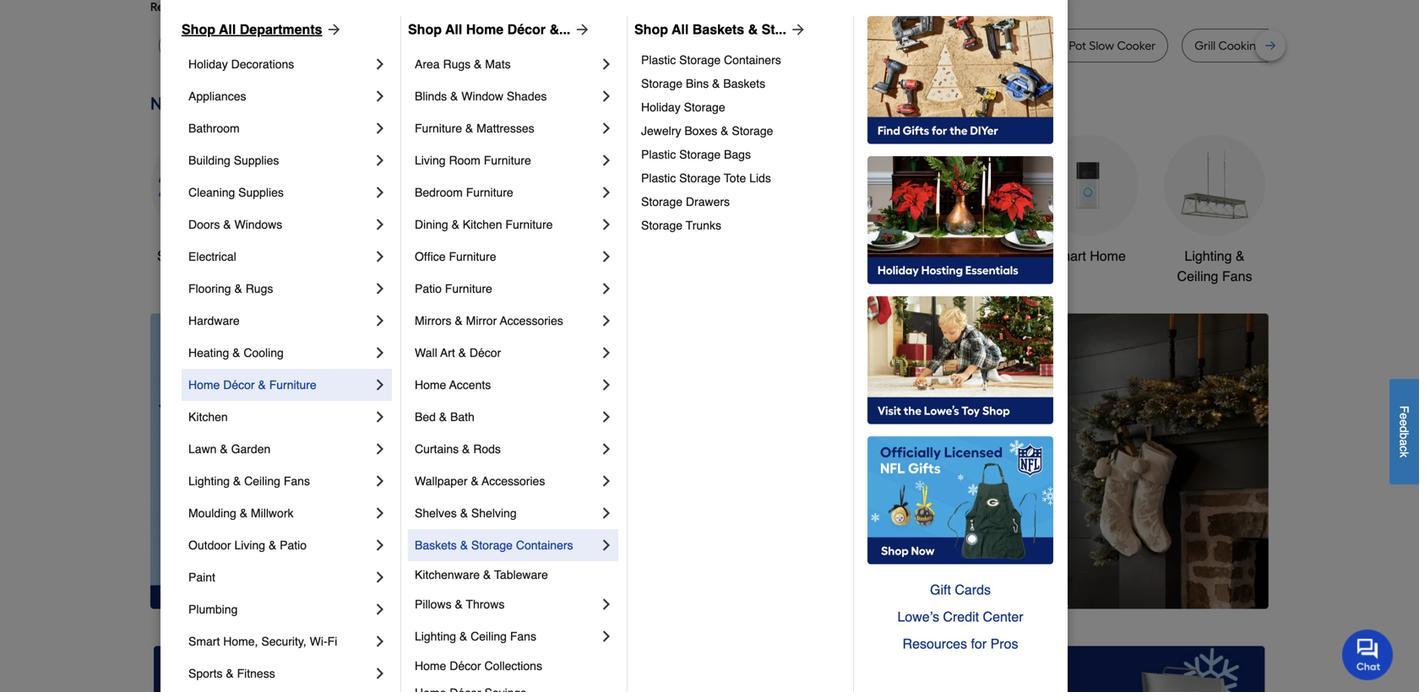 Task type: vqa. For each thing, say whether or not it's contained in the screenshot.
grate
yes



Task type: locate. For each thing, give the bounding box(es) containing it.
75 percent off all artificial christmas trees, holiday lights and more. image
[[450, 314, 1269, 610]]

kitchen up lawn
[[188, 411, 228, 424]]

shop up triple slow cooker at the top left of page
[[408, 22, 442, 37]]

& inside shelves & shelving "link"
[[460, 507, 468, 521]]

bathroom link
[[188, 112, 372, 144], [911, 135, 1012, 267]]

0 vertical spatial lighting & ceiling fans
[[1178, 248, 1253, 284]]

office
[[415, 250, 446, 264]]

0 horizontal spatial bathroom
[[188, 122, 240, 135]]

1 vertical spatial lighting
[[188, 475, 230, 488]]

0 horizontal spatial slow
[[400, 38, 425, 53]]

0 vertical spatial decorations
[[231, 57, 294, 71]]

tools inside outdoor tools & equipment
[[839, 248, 870, 264]]

storage down holiday storage link
[[732, 124, 774, 138]]

2 e from the top
[[1398, 420, 1412, 427]]

shop for shop all departments
[[182, 22, 215, 37]]

2 horizontal spatial fans
[[1223, 269, 1253, 284]]

holiday for holiday storage
[[641, 101, 681, 114]]

1 horizontal spatial kitchen
[[463, 218, 502, 232]]

0 horizontal spatial containers
[[516, 539, 573, 553]]

supplies for building supplies
[[234, 154, 279, 167]]

plastic up storage drawers
[[641, 172, 676, 185]]

kitchenware & tableware
[[415, 569, 548, 582]]

0 horizontal spatial arrow right image
[[322, 21, 343, 38]]

plastic for plastic storage containers
[[641, 53, 676, 67]]

0 horizontal spatial decorations
[[231, 57, 294, 71]]

chevron right image for smart home, security, wi-fi
[[372, 634, 389, 651]]

0 vertical spatial supplies
[[234, 154, 279, 167]]

containers up "storage bins & baskets" link
[[724, 53, 781, 67]]

f e e d b a c k button
[[1390, 379, 1420, 485]]

crock right 'instant pot'
[[1035, 38, 1066, 53]]

for
[[971, 637, 987, 652]]

1 vertical spatial lighting & ceiling fans
[[188, 475, 310, 488]]

0 vertical spatial ceiling
[[1178, 269, 1219, 284]]

shelves & shelving
[[415, 507, 517, 521]]

curtains & rods link
[[415, 433, 598, 466]]

home for home décor & furniture
[[188, 379, 220, 392]]

0 vertical spatial fans
[[1223, 269, 1253, 284]]

all for deals
[[192, 248, 207, 264]]

accessories inside mirrors & mirror accessories "link"
[[500, 314, 563, 328]]

storage up holiday storage
[[641, 77, 683, 90]]

0 vertical spatial containers
[[724, 53, 781, 67]]

hardware
[[188, 314, 240, 328]]

chevron right image for cleaning supplies link
[[372, 184, 389, 201]]

chevron right image for wall art & décor link
[[598, 345, 615, 362]]

collections
[[485, 660, 542, 673]]

&
[[748, 22, 758, 37], [1301, 38, 1309, 53], [474, 57, 482, 71], [712, 77, 720, 90], [450, 90, 458, 103], [466, 122, 473, 135], [721, 124, 729, 138], [223, 218, 231, 232], [452, 218, 460, 232], [874, 248, 883, 264], [1236, 248, 1245, 264], [234, 282, 242, 296], [455, 314, 463, 328], [232, 346, 240, 360], [459, 346, 466, 360], [258, 379, 266, 392], [439, 411, 447, 424], [220, 443, 228, 456], [462, 443, 470, 456], [233, 475, 241, 488], [471, 475, 479, 488], [240, 507, 248, 521], [460, 507, 468, 521], [269, 539, 277, 553], [460, 539, 468, 553], [483, 569, 491, 582], [455, 598, 463, 612], [460, 630, 468, 644], [226, 668, 234, 681]]

& inside curtains & rods link
[[462, 443, 470, 456]]

0 horizontal spatial holiday
[[188, 57, 228, 71]]

kitchen down bedroom furniture
[[463, 218, 502, 232]]

arrow right image for shop all departments
[[322, 21, 343, 38]]

0 vertical spatial holiday
[[188, 57, 228, 71]]

0 horizontal spatial rugs
[[246, 282, 273, 296]]

1 vertical spatial smart
[[188, 635, 220, 649]]

outdoor for outdoor tools & equipment
[[787, 248, 835, 264]]

accessories
[[500, 314, 563, 328], [482, 475, 545, 488]]

all up holiday decorations
[[219, 22, 236, 37]]

1 vertical spatial decorations
[[545, 269, 617, 284]]

all for baskets
[[672, 22, 689, 37]]

pot for instant pot
[[979, 38, 996, 53]]

chevron right image for wallpaper & accessories link
[[598, 473, 615, 490]]

chevron right image for "bed & bath" link
[[598, 409, 615, 426]]

furniture inside 'link'
[[449, 250, 496, 264]]

tote
[[724, 172, 746, 185]]

lowe's
[[898, 610, 940, 625]]

plastic up storage bins & baskets
[[641, 53, 676, 67]]

0 vertical spatial bathroom
[[188, 122, 240, 135]]

& inside heating & cooling link
[[232, 346, 240, 360]]

crock down arrow right icon
[[780, 38, 812, 53]]

2 vertical spatial fans
[[510, 630, 537, 644]]

cooker up area rugs & mats
[[428, 38, 466, 53]]

0 vertical spatial smart
[[1050, 248, 1087, 264]]

lids
[[750, 172, 771, 185]]

baskets down 'recommended searches for you' heading
[[693, 22, 745, 37]]

furniture down blinds
[[415, 122, 462, 135]]

1 horizontal spatial bathroom
[[932, 248, 991, 264]]

bedroom furniture
[[415, 186, 514, 199]]

& inside wall art & décor link
[[459, 346, 466, 360]]

cooker left grill
[[1117, 38, 1156, 53]]

storage up bins
[[679, 53, 721, 67]]

shop all departments
[[182, 22, 322, 37]]

3 pot from the left
[[979, 38, 996, 53]]

1 horizontal spatial patio
[[415, 282, 442, 296]]

home
[[466, 22, 504, 37], [1090, 248, 1126, 264], [188, 379, 220, 392], [415, 379, 446, 392], [415, 660, 446, 673]]

fi
[[328, 635, 337, 649]]

cleaning supplies
[[188, 186, 284, 199]]

supplies inside cleaning supplies link
[[238, 186, 284, 199]]

& inside "jewelry boxes & storage" link
[[721, 124, 729, 138]]

mirrors
[[415, 314, 452, 328]]

0 horizontal spatial cooking
[[835, 38, 880, 53]]

arrow right image for shop all home décor &...
[[571, 21, 591, 38]]

0 horizontal spatial ceiling
[[244, 475, 281, 488]]

& inside shop all baskets & st... link
[[748, 22, 758, 37]]

visit the lowe's toy shop. image
[[868, 297, 1054, 425]]

2 horizontal spatial shop
[[635, 22, 668, 37]]

1 horizontal spatial arrow right image
[[571, 21, 591, 38]]

0 vertical spatial accessories
[[500, 314, 563, 328]]

storage down storage drawers
[[641, 219, 683, 232]]

1 horizontal spatial holiday
[[641, 101, 681, 114]]

outdoor inside outdoor living & patio link
[[188, 539, 231, 553]]

1 horizontal spatial bathroom link
[[911, 135, 1012, 267]]

1 vertical spatial lighting & ceiling fans link
[[188, 466, 372, 498]]

supplies for cleaning supplies
[[238, 186, 284, 199]]

f
[[1398, 406, 1412, 413]]

f e e d b a c k
[[1398, 406, 1412, 458]]

1 vertical spatial kitchen
[[188, 411, 228, 424]]

plastic storage tote lids
[[641, 172, 771, 185]]

&...
[[550, 22, 571, 37]]

1 vertical spatial patio
[[280, 539, 307, 553]]

tools up equipment
[[839, 248, 870, 264]]

1 horizontal spatial fans
[[510, 630, 537, 644]]

up to 35 percent off select small appliances. image
[[533, 647, 886, 693]]

2 shop from the left
[[408, 22, 442, 37]]

pillows & throws link
[[415, 589, 598, 621]]

decorations down shop all departments link
[[231, 57, 294, 71]]

2 plastic from the top
[[641, 148, 676, 161]]

chevron right image for curtains & rods link
[[598, 441, 615, 458]]

storage bins & baskets
[[641, 77, 766, 90]]

2 cooking from the left
[[1219, 38, 1264, 53]]

c
[[1398, 446, 1412, 452]]

furniture & mattresses
[[415, 122, 535, 135]]

2 tools from the left
[[839, 248, 870, 264]]

& inside the home décor & furniture link
[[258, 379, 266, 392]]

1 vertical spatial holiday
[[641, 101, 681, 114]]

patio inside outdoor living & patio link
[[280, 539, 307, 553]]

1 vertical spatial outdoor
[[188, 539, 231, 553]]

2 horizontal spatial lighting & ceiling fans
[[1178, 248, 1253, 284]]

2 horizontal spatial lighting & ceiling fans link
[[1164, 135, 1266, 287]]

chevron right image for office furniture 'link'
[[598, 248, 615, 265]]

2 vertical spatial lighting & ceiling fans
[[415, 630, 537, 644]]

electrical
[[188, 250, 236, 264]]

chevron right image
[[598, 88, 615, 105], [598, 120, 615, 137], [372, 152, 389, 169], [598, 152, 615, 169], [598, 184, 615, 201], [598, 216, 615, 233], [372, 281, 389, 297], [372, 313, 389, 330], [372, 345, 389, 362], [372, 377, 389, 394], [372, 409, 389, 426], [598, 537, 615, 554], [372, 570, 389, 586], [372, 602, 389, 619], [372, 634, 389, 651]]

recommended searches for you heading
[[150, 0, 1269, 15]]

1 cooking from the left
[[835, 38, 880, 53]]

& inside moulding & millwork link
[[240, 507, 248, 521]]

1 vertical spatial living
[[234, 539, 265, 553]]

curtains & rods
[[415, 443, 501, 456]]

furniture up the kitchen 'link'
[[269, 379, 317, 392]]

plastic down jewelry
[[641, 148, 676, 161]]

shop
[[157, 248, 189, 264]]

patio inside patio furniture link
[[415, 282, 442, 296]]

outdoor up equipment
[[787, 248, 835, 264]]

storage
[[679, 53, 721, 67], [641, 77, 683, 90], [684, 101, 726, 114], [732, 124, 774, 138], [679, 148, 721, 161], [679, 172, 721, 185], [641, 195, 683, 209], [641, 219, 683, 232], [471, 539, 513, 553]]

all right the shop
[[192, 248, 207, 264]]

décor
[[508, 22, 546, 37], [470, 346, 501, 360], [223, 379, 255, 392], [450, 660, 481, 673]]

decorations
[[231, 57, 294, 71], [545, 269, 617, 284]]

outdoor living & patio
[[188, 539, 307, 553]]

1 horizontal spatial crock
[[1035, 38, 1066, 53]]

instant
[[939, 38, 976, 53]]

e up d
[[1398, 413, 1412, 420]]

shelves & shelving link
[[415, 498, 598, 530]]

blinds & window shades
[[415, 90, 547, 103]]

outdoor for outdoor living & patio
[[188, 539, 231, 553]]

jewelry boxes & storage
[[641, 124, 774, 138]]

chevron right image for blinds & window shades
[[598, 88, 615, 105]]

1 vertical spatial baskets
[[724, 77, 766, 90]]

& inside the blinds & window shades link
[[450, 90, 458, 103]]

1 horizontal spatial living
[[415, 154, 446, 167]]

bedroom
[[415, 186, 463, 199]]

cards
[[955, 583, 991, 598]]

0 horizontal spatial lighting
[[188, 475, 230, 488]]

& inside area rugs & mats link
[[474, 57, 482, 71]]

0 horizontal spatial outdoor
[[188, 539, 231, 553]]

1 vertical spatial plastic
[[641, 148, 676, 161]]

crock for crock pot cooking pot
[[780, 38, 812, 53]]

2 crock from the left
[[1035, 38, 1066, 53]]

0 vertical spatial patio
[[415, 282, 442, 296]]

rugs right area
[[443, 57, 471, 71]]

rugs down electrical link
[[246, 282, 273, 296]]

all
[[219, 22, 236, 37], [445, 22, 462, 37], [672, 22, 689, 37], [192, 248, 207, 264]]

& inside doors & windows link
[[223, 218, 231, 232]]

2 horizontal spatial ceiling
[[1178, 269, 1219, 284]]

shop for shop all baskets & st...
[[635, 22, 668, 37]]

0 horizontal spatial kitchen
[[188, 411, 228, 424]]

1 horizontal spatial smart
[[1050, 248, 1087, 264]]

1 horizontal spatial rugs
[[443, 57, 471, 71]]

outdoor down moulding
[[188, 539, 231, 553]]

décor left collections
[[450, 660, 481, 673]]

arrow right image inside shop all departments link
[[322, 21, 343, 38]]

& inside lawn & garden "link"
[[220, 443, 228, 456]]

chevron right image
[[372, 56, 389, 73], [598, 56, 615, 73], [372, 88, 389, 105], [372, 120, 389, 137], [372, 184, 389, 201], [372, 216, 389, 233], [372, 248, 389, 265], [598, 248, 615, 265], [598, 281, 615, 297], [598, 313, 615, 330], [598, 345, 615, 362], [598, 377, 615, 394], [598, 409, 615, 426], [372, 441, 389, 458], [598, 441, 615, 458], [372, 473, 389, 490], [598, 473, 615, 490], [372, 505, 389, 522], [598, 505, 615, 522], [372, 537, 389, 554], [598, 597, 615, 613], [598, 629, 615, 646], [372, 666, 389, 683]]

bed & bath link
[[415, 401, 598, 433]]

windows
[[234, 218, 282, 232]]

storage drawers
[[641, 195, 730, 209]]

shop
[[182, 22, 215, 37], [408, 22, 442, 37], [635, 22, 668, 37]]

bathroom
[[188, 122, 240, 135], [932, 248, 991, 264]]

2 vertical spatial plastic
[[641, 172, 676, 185]]

living up bedroom
[[415, 154, 446, 167]]

holiday up jewelry
[[641, 101, 681, 114]]

pros
[[991, 637, 1019, 652]]

1 vertical spatial ceiling
[[244, 475, 281, 488]]

1 plastic from the top
[[641, 53, 676, 67]]

plastic inside plastic storage containers link
[[641, 53, 676, 67]]

furniture down dining & kitchen furniture
[[449, 250, 496, 264]]

1 horizontal spatial tools
[[839, 248, 870, 264]]

chevron right image for holiday decorations link
[[372, 56, 389, 73]]

3 plastic from the top
[[641, 172, 676, 185]]

2 horizontal spatial lighting
[[1185, 248, 1232, 264]]

supplies up windows
[[238, 186, 284, 199]]

resources
[[903, 637, 968, 652]]

b
[[1398, 433, 1412, 440]]

2 horizontal spatial arrow right image
[[1238, 462, 1255, 479]]

chevron right image for heating & cooling
[[372, 345, 389, 362]]

1 cooker from the left
[[428, 38, 466, 53]]

1 horizontal spatial shop
[[408, 22, 442, 37]]

accents
[[449, 379, 491, 392]]

0 vertical spatial kitchen
[[463, 218, 502, 232]]

tools
[[439, 248, 470, 264], [839, 248, 870, 264]]

tools inside "tools" link
[[439, 248, 470, 264]]

1 horizontal spatial decorations
[[545, 269, 617, 284]]

1 horizontal spatial cooking
[[1219, 38, 1264, 53]]

plastic inside plastic storage tote lids link
[[641, 172, 676, 185]]

grate
[[1267, 38, 1298, 53]]

living inside outdoor living & patio link
[[234, 539, 265, 553]]

decorations for holiday
[[231, 57, 294, 71]]

1 horizontal spatial ceiling
[[471, 630, 507, 644]]

decorations down the christmas
[[545, 269, 617, 284]]

0 vertical spatial outdoor
[[787, 248, 835, 264]]

3 shop from the left
[[635, 22, 668, 37]]

plastic for plastic storage tote lids
[[641, 172, 676, 185]]

blinds & window shades link
[[415, 80, 598, 112]]

chevron right image for baskets & storage containers
[[598, 537, 615, 554]]

supplies up "cleaning supplies"
[[234, 154, 279, 167]]

furniture up office furniture 'link'
[[506, 218, 553, 232]]

crock
[[780, 38, 812, 53], [1035, 38, 1066, 53]]

shop up holiday decorations
[[182, 22, 215, 37]]

chevron right image for hardware
[[372, 313, 389, 330]]

kitchen inside the kitchen 'link'
[[188, 411, 228, 424]]

& inside wallpaper & accessories link
[[471, 475, 479, 488]]

appliances
[[188, 90, 246, 103]]

1 vertical spatial accessories
[[482, 475, 545, 488]]

all down 'recommended searches for you' heading
[[672, 22, 689, 37]]

1 horizontal spatial lighting & ceiling fans link
[[415, 621, 598, 653]]

1 horizontal spatial lighting
[[415, 630, 456, 644]]

fitness
[[237, 668, 275, 681]]

2 pot from the left
[[883, 38, 900, 53]]

storage up storage trunks
[[641, 195, 683, 209]]

shop down 'recommended searches for you' heading
[[635, 22, 668, 37]]

plastic inside "plastic storage bags" link
[[641, 148, 676, 161]]

accessories down curtains & rods link
[[482, 475, 545, 488]]

outdoor inside outdoor tools & equipment
[[787, 248, 835, 264]]

chevron right image for mirrors & mirror accessories "link" on the top left of the page
[[598, 313, 615, 330]]

patio down office
[[415, 282, 442, 296]]

christmas
[[551, 248, 612, 264]]

patio
[[415, 282, 442, 296], [280, 539, 307, 553]]

containers up tableware
[[516, 539, 573, 553]]

k
[[1398, 452, 1412, 458]]

furniture up mirror
[[445, 282, 492, 296]]

storage down storage bins & baskets
[[684, 101, 726, 114]]

0 horizontal spatial tools
[[439, 248, 470, 264]]

arrow right image inside shop all home décor &... link
[[571, 21, 591, 38]]

chevron right image for bedroom furniture
[[598, 184, 615, 201]]

0 horizontal spatial fans
[[284, 475, 310, 488]]

1 horizontal spatial slow
[[1090, 38, 1115, 53]]

doors & windows
[[188, 218, 282, 232]]

accessories inside wallpaper & accessories link
[[482, 475, 545, 488]]

storage drawers link
[[641, 190, 842, 214]]

living down 'moulding & millwork'
[[234, 539, 265, 553]]

center
[[983, 610, 1024, 625]]

chevron right image for flooring & rugs
[[372, 281, 389, 297]]

drawers
[[686, 195, 730, 209]]

0 vertical spatial living
[[415, 154, 446, 167]]

area
[[415, 57, 440, 71]]

arrow right image
[[322, 21, 343, 38], [571, 21, 591, 38], [1238, 462, 1255, 479]]

holiday hosting essentials. image
[[868, 156, 1054, 285]]

1 horizontal spatial outdoor
[[787, 248, 835, 264]]

deals
[[211, 248, 245, 264]]

0 vertical spatial plastic
[[641, 53, 676, 67]]

holiday storage
[[641, 101, 726, 114]]

2 cooker from the left
[[1117, 38, 1156, 53]]

0 vertical spatial lighting
[[1185, 248, 1232, 264]]

supplies inside the 'building supplies' link
[[234, 154, 279, 167]]

chevron right image for the bathroom link to the left
[[372, 120, 389, 137]]

4 pot from the left
[[1069, 38, 1087, 53]]

0 vertical spatial rugs
[[443, 57, 471, 71]]

home for home décor collections
[[415, 660, 446, 673]]

tools up patio furniture
[[439, 248, 470, 264]]

baskets down plastic storage containers link
[[724, 77, 766, 90]]

1 vertical spatial supplies
[[238, 186, 284, 199]]

patio down moulding & millwork link
[[280, 539, 307, 553]]

0 horizontal spatial living
[[234, 539, 265, 553]]

accessories up wall art & décor link
[[500, 314, 563, 328]]

holiday up appliances
[[188, 57, 228, 71]]

1 horizontal spatial cooker
[[1117, 38, 1156, 53]]

décor up microwave on the top of the page
[[508, 22, 546, 37]]

chevron right image for area rugs & mats link
[[598, 56, 615, 73]]

& inside baskets & storage containers link
[[460, 539, 468, 553]]

2 vertical spatial baskets
[[415, 539, 457, 553]]

holiday inside holiday storage link
[[641, 101, 681, 114]]

moulding & millwork
[[188, 507, 294, 521]]

1 crock from the left
[[780, 38, 812, 53]]

gift cards link
[[868, 577, 1054, 604]]

0 horizontal spatial smart
[[188, 635, 220, 649]]

0 horizontal spatial patio
[[280, 539, 307, 553]]

smart for smart home
[[1050, 248, 1087, 264]]

e up b
[[1398, 420, 1412, 427]]

& inside pillows & throws link
[[455, 598, 463, 612]]

all up area rugs & mats
[[445, 22, 462, 37]]

0 horizontal spatial cooker
[[428, 38, 466, 53]]

1 shop from the left
[[182, 22, 215, 37]]

0 horizontal spatial shop
[[182, 22, 215, 37]]

0 horizontal spatial crock
[[780, 38, 812, 53]]

kitchen inside dining & kitchen furniture link
[[463, 218, 502, 232]]

up to 30 percent off select grills and accessories. image
[[913, 647, 1266, 693]]

credit
[[943, 610, 979, 625]]

baskets up kitchenware
[[415, 539, 457, 553]]

0 vertical spatial lighting & ceiling fans link
[[1164, 135, 1266, 287]]

plastic storage tote lids link
[[641, 166, 842, 190]]

1 pot from the left
[[814, 38, 832, 53]]

new deals every day during 25 days of deals image
[[150, 90, 1269, 118]]

holiday inside holiday decorations link
[[188, 57, 228, 71]]

shelves
[[415, 507, 457, 521]]

1 tools from the left
[[439, 248, 470, 264]]



Task type: describe. For each thing, give the bounding box(es) containing it.
sports
[[188, 668, 223, 681]]

paint
[[188, 571, 215, 585]]

crock pot slow cooker
[[1035, 38, 1156, 53]]

rack
[[1365, 38, 1391, 53]]

chevron right image for patio furniture link
[[598, 281, 615, 297]]

dining
[[415, 218, 448, 232]]

smart home
[[1050, 248, 1126, 264]]

& inside lighting & ceiling fans
[[1236, 248, 1245, 264]]

shop all deals
[[157, 248, 245, 264]]

shop all home décor &...
[[408, 22, 571, 37]]

furniture down furniture & mattresses link at the top
[[484, 154, 531, 167]]

throws
[[466, 598, 505, 612]]

décor down heating & cooling
[[223, 379, 255, 392]]

office furniture link
[[415, 241, 598, 273]]

pillows & throws
[[415, 598, 505, 612]]

chat invite button image
[[1343, 630, 1394, 681]]

chevron right image for electrical link
[[372, 248, 389, 265]]

storage inside "link"
[[641, 195, 683, 209]]

doors & windows link
[[188, 209, 372, 241]]

crock for crock pot slow cooker
[[1035, 38, 1066, 53]]

mattresses
[[477, 122, 535, 135]]

& inside "storage bins & baskets" link
[[712, 77, 720, 90]]

equipment
[[803, 269, 867, 284]]

trunks
[[686, 219, 722, 232]]

chevron right image for 'sports & fitness' link on the left bottom
[[372, 666, 389, 683]]

christmas decorations link
[[531, 135, 632, 287]]

0 horizontal spatial lighting & ceiling fans
[[188, 475, 310, 488]]

outdoor living & patio link
[[188, 530, 372, 562]]

fans inside lighting & ceiling fans
[[1223, 269, 1253, 284]]

décor down mirrors & mirror accessories
[[470, 346, 501, 360]]

& inside flooring & rugs link
[[234, 282, 242, 296]]

blinds
[[415, 90, 447, 103]]

home décor & furniture
[[188, 379, 317, 392]]

shop for shop all home décor &...
[[408, 22, 442, 37]]

moulding
[[188, 507, 236, 521]]

triple
[[368, 38, 397, 53]]

1 vertical spatial fans
[[284, 475, 310, 488]]

home for home accents
[[415, 379, 446, 392]]

& inside outdoor living & patio link
[[269, 539, 277, 553]]

shop all baskets & st...
[[635, 22, 787, 37]]

find gifts for the diyer. image
[[868, 16, 1054, 144]]

pot for crock pot cooking pot
[[814, 38, 832, 53]]

plastic for plastic storage bags
[[641, 148, 676, 161]]

& inside mirrors & mirror accessories "link"
[[455, 314, 463, 328]]

pot for crock pot slow cooker
[[1069, 38, 1087, 53]]

plastic storage bags
[[641, 148, 751, 161]]

2 vertical spatial lighting & ceiling fans link
[[415, 621, 598, 653]]

plastic storage containers
[[641, 53, 781, 67]]

countertop
[[567, 38, 629, 53]]

chevron right image for building supplies
[[372, 152, 389, 169]]

crock pot cooking pot
[[780, 38, 900, 53]]

rods
[[473, 443, 501, 456]]

storage trunks
[[641, 219, 722, 232]]

0 horizontal spatial lighting & ceiling fans link
[[188, 466, 372, 498]]

plastic storage bags link
[[641, 143, 842, 166]]

building supplies link
[[188, 144, 372, 177]]

patio furniture link
[[415, 273, 598, 305]]

shop all departments link
[[182, 19, 343, 40]]

chevron right image for paint
[[372, 570, 389, 586]]

1 slow from the left
[[400, 38, 425, 53]]

home,
[[223, 635, 258, 649]]

moulding & millwork link
[[188, 498, 372, 530]]

shelving
[[471, 507, 517, 521]]

chevron right image for moulding & millwork link
[[372, 505, 389, 522]]

& inside outdoor tools & equipment
[[874, 248, 883, 264]]

storage down plastic storage bags
[[679, 172, 721, 185]]

art
[[440, 346, 455, 360]]

chevron right image for home décor & furniture
[[372, 377, 389, 394]]

chevron right image for shelves & shelving "link"
[[598, 505, 615, 522]]

2 vertical spatial lighting
[[415, 630, 456, 644]]

outdoor tools & equipment
[[787, 248, 883, 284]]

chevron right image for appliances link
[[372, 88, 389, 105]]

jewelry
[[641, 124, 681, 138]]

holiday decorations link
[[188, 48, 372, 80]]

appliances link
[[188, 80, 372, 112]]

millwork
[[251, 507, 294, 521]]

electrical link
[[188, 241, 372, 273]]

bed
[[415, 411, 436, 424]]

area rugs & mats
[[415, 57, 511, 71]]

grill
[[1195, 38, 1216, 53]]

chevron right image for home accents link
[[598, 377, 615, 394]]

1 vertical spatial rugs
[[246, 282, 273, 296]]

2 vertical spatial ceiling
[[471, 630, 507, 644]]

& inside "bed & bath" link
[[439, 411, 447, 424]]

baskets & storage containers
[[415, 539, 573, 553]]

1 vertical spatial containers
[[516, 539, 573, 553]]

& inside furniture & mattresses link
[[466, 122, 473, 135]]

triple slow cooker
[[368, 38, 466, 53]]

0 vertical spatial baskets
[[693, 22, 745, 37]]

chevron right image for plumbing
[[372, 602, 389, 619]]

ceiling inside lighting & ceiling fans
[[1178, 269, 1219, 284]]

lawn & garden
[[188, 443, 271, 456]]

1 horizontal spatial lighting & ceiling fans
[[415, 630, 537, 644]]

chevron right image for pillows & throws link
[[598, 597, 615, 613]]

holiday decorations
[[188, 57, 294, 71]]

smart for smart home, security, wi-fi
[[188, 635, 220, 649]]

storage trunks link
[[641, 214, 842, 237]]

2 slow from the left
[[1090, 38, 1115, 53]]

chevron right image for doors & windows link
[[372, 216, 389, 233]]

chevron right image for furniture & mattresses
[[598, 120, 615, 137]]

storage up kitchenware & tableware
[[471, 539, 513, 553]]

curtains
[[415, 443, 459, 456]]

building supplies
[[188, 154, 279, 167]]

smart home, security, wi-fi link
[[188, 626, 372, 658]]

dining & kitchen furniture link
[[415, 209, 598, 241]]

kitchenware & tableware link
[[415, 562, 615, 589]]

home accents
[[415, 379, 491, 392]]

1 horizontal spatial containers
[[724, 53, 781, 67]]

area rugs & mats link
[[415, 48, 598, 80]]

warming
[[1312, 38, 1362, 53]]

tableware
[[494, 569, 548, 582]]

chevron right image for kitchen
[[372, 409, 389, 426]]

grill cooking grate & warming rack
[[1195, 38, 1391, 53]]

departments
[[240, 22, 322, 37]]

& inside dining & kitchen furniture link
[[452, 218, 460, 232]]

storage bins & baskets link
[[641, 72, 842, 95]]

gift
[[930, 583, 951, 598]]

smart home, security, wi-fi
[[188, 635, 337, 649]]

1 vertical spatial bathroom
[[932, 248, 991, 264]]

chevron right image for dining & kitchen furniture
[[598, 216, 615, 233]]

arrow right image
[[787, 21, 807, 38]]

bedroom furniture link
[[415, 177, 598, 209]]

lowe's credit center
[[898, 610, 1024, 625]]

microwave
[[505, 38, 564, 53]]

christmas decorations
[[545, 248, 617, 284]]

shop these last-minute gifts. $99 or less. quantities are limited and won't last. image
[[150, 314, 423, 610]]

furniture up dining & kitchen furniture
[[466, 186, 514, 199]]

wallpaper & accessories link
[[415, 466, 598, 498]]

mirrors & mirror accessories link
[[415, 305, 598, 337]]

holiday for holiday decorations
[[188, 57, 228, 71]]

& inside 'kitchenware & tableware' link
[[483, 569, 491, 582]]

wall art & décor link
[[415, 337, 598, 369]]

officially licensed n f l gifts. shop now. image
[[868, 437, 1054, 565]]

1 e from the top
[[1398, 413, 1412, 420]]

get up to 2 free select tools or batteries when you buy 1 with select purchases. image
[[154, 647, 506, 693]]

scroll to item #2 image
[[814, 579, 855, 586]]

bath
[[450, 411, 475, 424]]

all for departments
[[219, 22, 236, 37]]

all for home
[[445, 22, 462, 37]]

office furniture
[[415, 250, 496, 264]]

flooring & rugs
[[188, 282, 273, 296]]

arrow left image
[[465, 462, 482, 479]]

storage down boxes
[[679, 148, 721, 161]]

scroll to item #4 element
[[895, 577, 939, 588]]

decorations for christmas
[[545, 269, 617, 284]]

d
[[1398, 427, 1412, 433]]

plastic storage containers link
[[641, 48, 842, 72]]

chevron right image for lawn & garden "link"
[[372, 441, 389, 458]]

bed & bath
[[415, 411, 475, 424]]

chevron right image for outdoor living & patio link
[[372, 537, 389, 554]]

flooring & rugs link
[[188, 273, 372, 305]]

tools link
[[404, 135, 505, 267]]

mirrors & mirror accessories
[[415, 314, 563, 328]]

living inside living room furniture link
[[415, 154, 446, 167]]

patio furniture
[[415, 282, 492, 296]]

wall art & décor
[[415, 346, 501, 360]]

shades
[[507, 90, 547, 103]]

lawn & garden link
[[188, 433, 372, 466]]

& inside 'sports & fitness' link
[[226, 668, 234, 681]]

chevron right image for living room furniture
[[598, 152, 615, 169]]

gift cards
[[930, 583, 991, 598]]

scroll to item #5 image
[[939, 579, 980, 586]]

0 horizontal spatial bathroom link
[[188, 112, 372, 144]]

dining & kitchen furniture
[[415, 218, 553, 232]]



